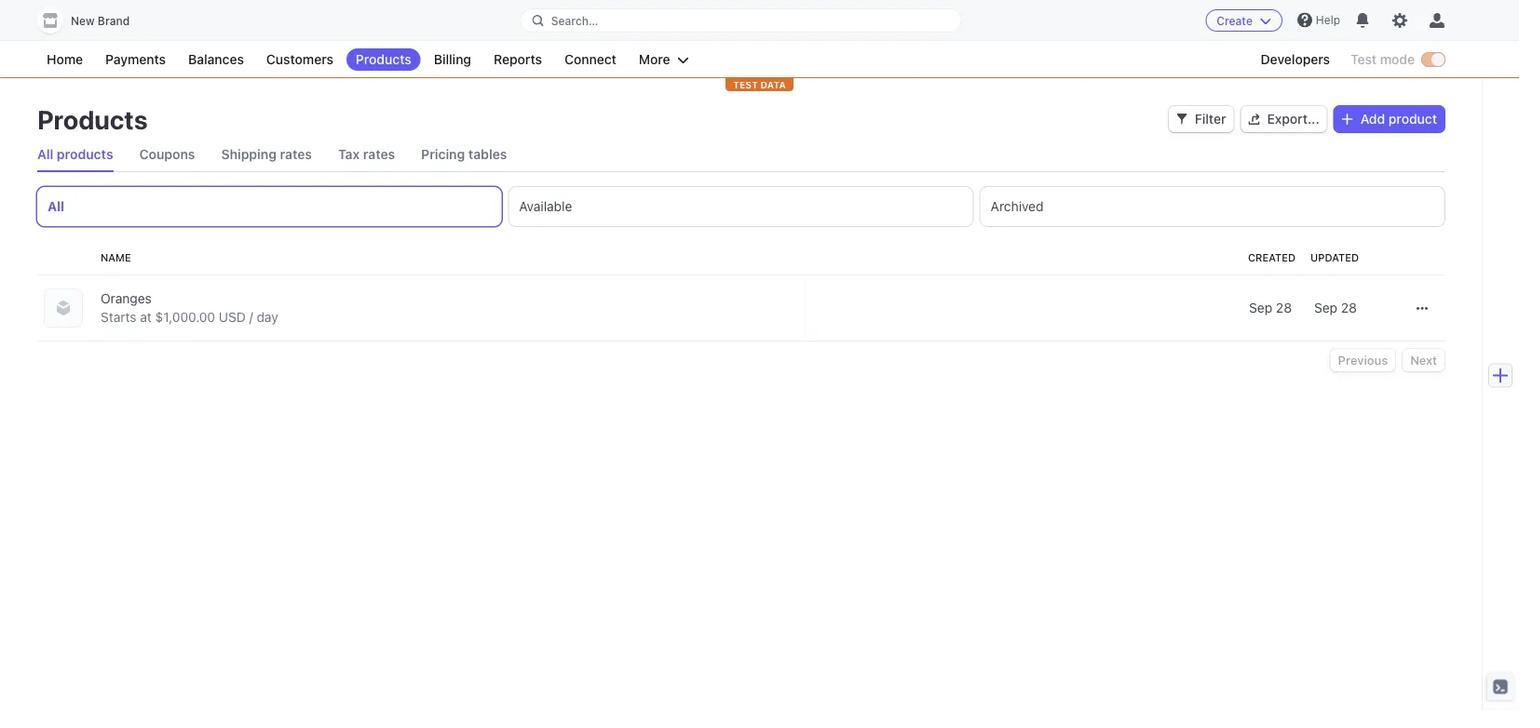 Task type: describe. For each thing, give the bounding box(es) containing it.
usd
[[219, 310, 246, 325]]

archived
[[991, 199, 1044, 214]]

Search… text field
[[521, 9, 961, 32]]

help
[[1316, 14, 1340, 27]]

svg image for filter
[[1176, 114, 1187, 125]]

at
[[140, 310, 152, 325]]

archived button
[[980, 187, 1445, 226]]

customers
[[266, 52, 333, 67]]

connect link
[[555, 48, 626, 71]]

products link
[[346, 48, 421, 71]]

previous
[[1338, 353, 1388, 367]]

test mode
[[1350, 52, 1415, 67]]

export...
[[1267, 111, 1319, 127]]

$1,000.00
[[155, 310, 215, 325]]

updated
[[1310, 252, 1359, 264]]

help button
[[1290, 5, 1348, 35]]

pricing tables link
[[421, 138, 507, 171]]

data
[[760, 79, 786, 90]]

oranges starts at $1,000.00 usd / day
[[101, 291, 278, 325]]

more
[[639, 52, 670, 67]]

customers link
[[257, 48, 343, 71]]

filter
[[1195, 111, 1226, 127]]

billing link
[[424, 48, 481, 71]]

previous button
[[1331, 349, 1395, 372]]

all for all
[[47, 199, 64, 214]]

shipping rates link
[[221, 138, 312, 171]]

0 vertical spatial products
[[356, 52, 411, 67]]

all products
[[37, 147, 113, 162]]

coupons link
[[139, 138, 195, 171]]

name
[[101, 252, 131, 264]]

next button
[[1403, 349, 1445, 372]]

new brand
[[71, 14, 130, 27]]

day
[[257, 310, 278, 325]]

next
[[1410, 353, 1437, 367]]

product
[[1388, 111, 1437, 127]]

sep 28 for first sep 28 'link' from the left
[[1249, 300, 1292, 316]]

2 sep 28 link from the left
[[1307, 292, 1392, 325]]

Search… search field
[[521, 9, 961, 32]]

28 for first sep 28 'link' from the right
[[1341, 300, 1357, 316]]

all button
[[37, 187, 501, 226]]

test data
[[733, 79, 786, 90]]

add
[[1360, 111, 1385, 127]]

create
[[1217, 14, 1253, 27]]

new
[[71, 14, 95, 27]]

pricing
[[421, 147, 465, 162]]

home link
[[37, 48, 92, 71]]

tab list containing all products
[[37, 138, 1445, 172]]

brand
[[98, 14, 130, 27]]

starts
[[101, 310, 137, 325]]

connect
[[564, 52, 616, 67]]

tab list containing all
[[37, 187, 1445, 226]]

shipping
[[221, 147, 277, 162]]

payments
[[105, 52, 166, 67]]

more button
[[629, 48, 698, 71]]



Task type: locate. For each thing, give the bounding box(es) containing it.
pricing tables
[[421, 147, 507, 162]]

0 horizontal spatial svg image
[[1176, 114, 1187, 125]]

0 horizontal spatial sep
[[1249, 300, 1272, 316]]

1 vertical spatial all
[[47, 199, 64, 214]]

rates right shipping
[[280, 147, 312, 162]]

svg image for export...
[[1248, 114, 1260, 125]]

0 horizontal spatial 28
[[1276, 300, 1292, 316]]

reports link
[[484, 48, 551, 71]]

2 horizontal spatial svg image
[[1417, 303, 1428, 314]]

sep 28 down created
[[1249, 300, 1292, 316]]

28 down created
[[1276, 300, 1292, 316]]

oranges
[[101, 291, 152, 306]]

1 horizontal spatial sep
[[1314, 300, 1337, 316]]

svg image
[[1342, 114, 1353, 125]]

svg image up next button
[[1417, 303, 1428, 314]]

all down all products link
[[47, 199, 64, 214]]

0 horizontal spatial rates
[[280, 147, 312, 162]]

products left billing
[[356, 52, 411, 67]]

0 horizontal spatial sep 28
[[1249, 300, 1292, 316]]

tax rates
[[338, 147, 395, 162]]

sep down created
[[1249, 300, 1272, 316]]

create button
[[1205, 9, 1282, 32]]

rates for tax rates
[[363, 147, 395, 162]]

28 down the updated
[[1341, 300, 1357, 316]]

sep 28 link
[[809, 292, 1299, 325], [1307, 292, 1392, 325]]

sep for first sep 28 'link' from the right
[[1314, 300, 1337, 316]]

1 horizontal spatial products
[[356, 52, 411, 67]]

products
[[356, 52, 411, 67], [37, 104, 148, 135]]

add product link
[[1334, 106, 1445, 132]]

balances
[[188, 52, 244, 67]]

home
[[47, 52, 83, 67]]

products up products
[[37, 104, 148, 135]]

mode
[[1380, 52, 1415, 67]]

rates
[[280, 147, 312, 162], [363, 147, 395, 162]]

rates for shipping rates
[[280, 147, 312, 162]]

payments link
[[96, 48, 175, 71]]

28
[[1276, 300, 1292, 316], [1341, 300, 1357, 316]]

all
[[37, 147, 53, 162], [47, 199, 64, 214]]

tables
[[468, 147, 507, 162]]

tax rates link
[[338, 138, 395, 171]]

search…
[[551, 14, 598, 27]]

sep down the updated
[[1314, 300, 1337, 316]]

1 vertical spatial tab list
[[37, 187, 1445, 226]]

balances link
[[179, 48, 253, 71]]

0 vertical spatial tab list
[[37, 138, 1445, 172]]

svg image left filter
[[1176, 114, 1187, 125]]

available button
[[509, 187, 973, 226]]

developers
[[1261, 52, 1330, 67]]

0 vertical spatial all
[[37, 147, 53, 162]]

test
[[1350, 52, 1377, 67]]

2 sep from the left
[[1314, 300, 1337, 316]]

all inside button
[[47, 199, 64, 214]]

0 horizontal spatial sep 28 link
[[809, 292, 1299, 325]]

2 28 from the left
[[1341, 300, 1357, 316]]

1 vertical spatial products
[[37, 104, 148, 135]]

svg image inside filter popup button
[[1176, 114, 1187, 125]]

svg image left export...
[[1248, 114, 1260, 125]]

sep for first sep 28 'link' from the left
[[1249, 300, 1272, 316]]

svg image
[[1176, 114, 1187, 125], [1248, 114, 1260, 125], [1417, 303, 1428, 314]]

export... button
[[1241, 106, 1327, 132]]

filter button
[[1169, 106, 1234, 132]]

coupons
[[139, 147, 195, 162]]

/
[[249, 310, 253, 325]]

28 for first sep 28 'link' from the left
[[1276, 300, 1292, 316]]

1 rates from the left
[[280, 147, 312, 162]]

svg image inside the export... popup button
[[1248, 114, 1260, 125]]

sep
[[1249, 300, 1272, 316], [1314, 300, 1337, 316]]

all left products
[[37, 147, 53, 162]]

2 tab list from the top
[[37, 187, 1445, 226]]

all for all products
[[37, 147, 53, 162]]

new brand button
[[37, 7, 148, 34]]

1 horizontal spatial sep 28
[[1314, 300, 1357, 316]]

1 horizontal spatial svg image
[[1248, 114, 1260, 125]]

available
[[519, 199, 572, 214]]

created
[[1248, 252, 1295, 264]]

developers link
[[1251, 48, 1339, 71]]

1 horizontal spatial rates
[[363, 147, 395, 162]]

2 sep 28 from the left
[[1314, 300, 1357, 316]]

products
[[57, 147, 113, 162]]

1 horizontal spatial 28
[[1341, 300, 1357, 316]]

tab list
[[37, 138, 1445, 172], [37, 187, 1445, 226]]

1 tab list from the top
[[37, 138, 1445, 172]]

sep 28 down the updated
[[1314, 300, 1357, 316]]

reports
[[494, 52, 542, 67]]

1 sep from the left
[[1249, 300, 1272, 316]]

2 rates from the left
[[363, 147, 395, 162]]

sep 28 for first sep 28 'link' from the right
[[1314, 300, 1357, 316]]

shipping rates
[[221, 147, 312, 162]]

1 sep 28 from the left
[[1249, 300, 1292, 316]]

add product
[[1360, 111, 1437, 127]]

1 28 from the left
[[1276, 300, 1292, 316]]

1 horizontal spatial sep 28 link
[[1307, 292, 1392, 325]]

billing
[[434, 52, 471, 67]]

1 sep 28 link from the left
[[809, 292, 1299, 325]]

test
[[733, 79, 758, 90]]

all products link
[[37, 138, 113, 171]]

rates right "tax"
[[363, 147, 395, 162]]

0 horizontal spatial products
[[37, 104, 148, 135]]

tax
[[338, 147, 360, 162]]

sep 28
[[1249, 300, 1292, 316], [1314, 300, 1357, 316]]



Task type: vqa. For each thing, say whether or not it's contained in the screenshot.
MRR growth
no



